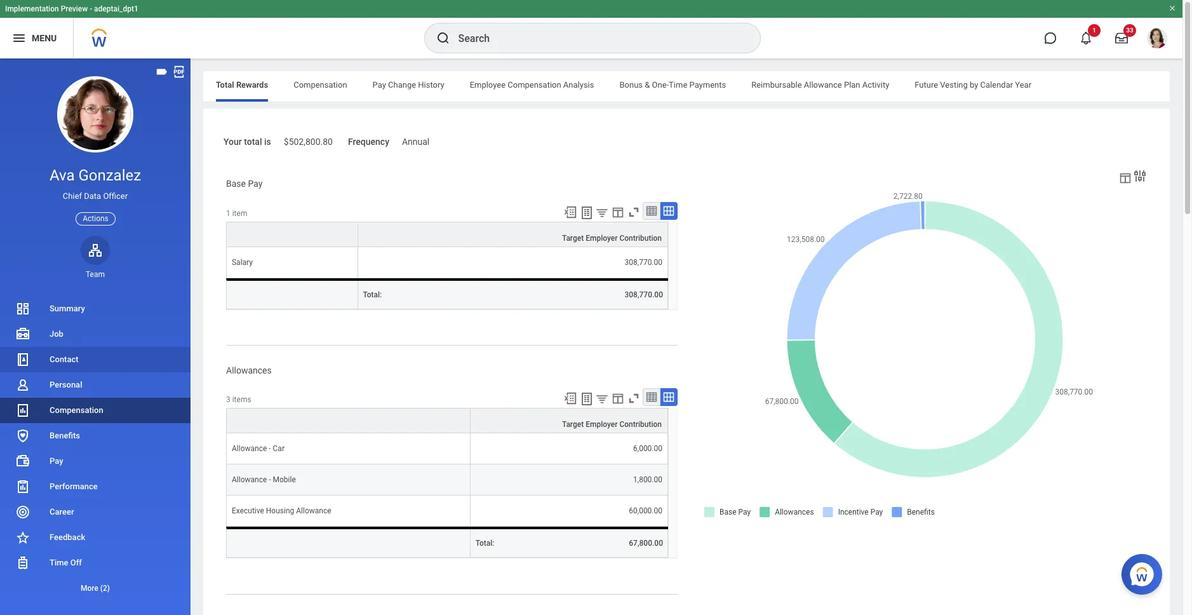 Task type: describe. For each thing, give the bounding box(es) containing it.
rewards
[[236, 80, 268, 90]]

expand table image
[[663, 204, 676, 217]]

select to filter grid data image for allowances
[[596, 392, 609, 406]]

menu button
[[0, 18, 73, 58]]

6,000.00
[[634, 445, 663, 453]]

more (2)
[[81, 584, 110, 593]]

3
[[226, 396, 231, 404]]

actions button
[[76, 212, 116, 225]]

export to worksheets image
[[580, 205, 595, 220]]

pay link
[[0, 449, 191, 474]]

allowance - car
[[232, 445, 285, 453]]

expand table image
[[663, 391, 676, 404]]

select to filter grid data image for base pay
[[596, 206, 609, 219]]

feedback
[[50, 533, 85, 542]]

contact
[[50, 355, 79, 364]]

&
[[645, 80, 650, 90]]

summary image
[[15, 301, 31, 317]]

1 item
[[226, 209, 248, 218]]

off
[[70, 558, 82, 568]]

history
[[418, 80, 445, 90]]

team ava gonzalez element
[[81, 269, 110, 280]]

job
[[50, 329, 64, 339]]

executive
[[232, 507, 264, 516]]

allowance left car
[[232, 445, 267, 453]]

tag image
[[155, 65, 169, 79]]

calendar
[[981, 80, 1014, 90]]

adeptai_dpt1
[[94, 4, 138, 13]]

car
[[273, 445, 285, 453]]

compensation link
[[0, 398, 191, 423]]

1 button
[[1073, 24, 1101, 52]]

executive housing allowance
[[232, 507, 331, 516]]

base pay
[[226, 178, 263, 189]]

target employer contribution row for base pay
[[226, 222, 669, 247]]

job link
[[0, 322, 191, 347]]

60,000.00
[[629, 507, 663, 516]]

is
[[264, 137, 271, 147]]

frequency
[[348, 137, 390, 147]]

mobile
[[273, 476, 296, 485]]

click to view/edit grid preferences image for allowances
[[611, 392, 625, 406]]

chief
[[63, 191, 82, 201]]

2 horizontal spatial compensation
[[508, 80, 562, 90]]

menu banner
[[0, 0, 1183, 58]]

table image
[[646, 204, 658, 217]]

career link
[[0, 500, 191, 525]]

pay change history
[[373, 80, 445, 90]]

personal image
[[15, 378, 31, 393]]

total: for 308,770.00
[[363, 290, 382, 299]]

allowance up executive on the bottom of page
[[232, 476, 267, 485]]

compensation inside list
[[50, 405, 103, 415]]

row containing executive housing allowance
[[226, 496, 669, 527]]

implementation
[[5, 4, 59, 13]]

more (2) button
[[0, 576, 191, 601]]

salary
[[232, 258, 253, 267]]

1 for 1 item
[[226, 209, 231, 218]]

change
[[388, 80, 416, 90]]

33 button
[[1108, 24, 1137, 52]]

total: for 67,800.00
[[476, 539, 495, 548]]

export to worksheets image
[[580, 392, 595, 407]]

employer for base pay
[[586, 234, 618, 243]]

- for allowance - mobile
[[269, 476, 271, 485]]

frequency element
[[402, 129, 430, 148]]

target employer contribution for base pay
[[563, 234, 662, 243]]

justify image
[[11, 31, 27, 46]]

tab list containing total rewards
[[203, 71, 1171, 102]]

contact image
[[15, 352, 31, 367]]

row containing allowance - car
[[226, 434, 669, 465]]

308,770.00 for salary
[[625, 258, 663, 267]]

target employer contribution button for base pay
[[358, 222, 668, 246]]

contribution for base pay
[[620, 234, 662, 243]]

reimbursable allowance plan activity
[[752, 80, 890, 90]]

2 row from the top
[[226, 278, 669, 309]]

1 for 1
[[1093, 27, 1097, 34]]

performance image
[[15, 479, 31, 494]]

cell for 308,770.00
[[226, 278, 358, 309]]

(2)
[[100, 584, 110, 593]]

employer for allowances
[[586, 420, 618, 429]]

table image
[[646, 391, 658, 404]]

chief data officer
[[63, 191, 128, 201]]

cell for 67,800.00
[[226, 527, 471, 558]]

contact list item
[[0, 347, 191, 372]]

employee compensation analysis
[[470, 80, 595, 90]]

navigation pane region
[[0, 58, 191, 615]]

allowance right housing
[[296, 507, 331, 516]]

team
[[86, 270, 105, 279]]

summary
[[50, 304, 85, 313]]

one-
[[652, 80, 669, 90]]

reimbursable
[[752, 80, 802, 90]]

employee
[[470, 80, 506, 90]]

total
[[244, 137, 262, 147]]

your total is
[[224, 137, 271, 147]]

items
[[232, 396, 251, 404]]

target for base pay
[[563, 234, 584, 243]]

time off image
[[15, 555, 31, 571]]

toolbar for allowances
[[558, 389, 678, 408]]

close environment banner image
[[1169, 4, 1177, 12]]

time inside list
[[50, 558, 68, 568]]

308,770.00 for total:
[[625, 290, 664, 299]]

benefits image
[[15, 428, 31, 444]]

ava
[[50, 167, 75, 184]]



Task type: vqa. For each thing, say whether or not it's contained in the screenshot.
Allowance
yes



Task type: locate. For each thing, give the bounding box(es) containing it.
2 target employer contribution row from the top
[[226, 408, 669, 434]]

export to excel image
[[564, 205, 578, 219]]

$502,800.80
[[284, 137, 333, 147]]

housing
[[266, 507, 294, 516]]

0 horizontal spatial time
[[50, 558, 68, 568]]

time off
[[50, 558, 82, 568]]

by
[[970, 80, 979, 90]]

1 horizontal spatial total:
[[476, 539, 495, 548]]

allowance
[[805, 80, 843, 90], [232, 445, 267, 453], [232, 476, 267, 485], [296, 507, 331, 516]]

toolbar
[[558, 202, 678, 222], [558, 389, 678, 408]]

payments
[[690, 80, 727, 90]]

allowance - mobile
[[232, 476, 296, 485]]

1 vertical spatial target employer contribution button
[[471, 409, 668, 433]]

-
[[90, 4, 92, 13], [269, 445, 271, 453], [269, 476, 271, 485]]

compensation
[[294, 80, 347, 90], [508, 80, 562, 90], [50, 405, 103, 415]]

future vesting by calendar year
[[915, 80, 1032, 90]]

1 left item
[[226, 209, 231, 218]]

0 horizontal spatial pay
[[50, 456, 63, 466]]

plan
[[845, 80, 861, 90]]

0 vertical spatial target employer contribution
[[563, 234, 662, 243]]

configure and view chart data image
[[1133, 168, 1148, 184], [1119, 171, 1133, 185]]

summary link
[[0, 296, 191, 322]]

target employer contribution
[[563, 234, 662, 243], [563, 420, 662, 429]]

1 target employer contribution row from the top
[[226, 222, 669, 247]]

1 horizontal spatial time
[[669, 80, 688, 90]]

- left car
[[269, 445, 271, 453]]

benefits
[[50, 431, 80, 440]]

0 horizontal spatial total:
[[363, 290, 382, 299]]

inbox large image
[[1116, 32, 1129, 44]]

time off link
[[0, 550, 191, 576]]

total
[[216, 80, 234, 90]]

row
[[226, 247, 669, 278], [226, 278, 669, 309], [226, 434, 669, 465], [226, 465, 669, 496], [226, 496, 669, 527], [226, 527, 669, 558]]

more (2) button
[[0, 581, 191, 596]]

1 cell from the top
[[226, 278, 358, 309]]

2 select to filter grid data image from the top
[[596, 392, 609, 406]]

0 vertical spatial target
[[563, 234, 584, 243]]

- right preview
[[90, 4, 92, 13]]

vesting
[[941, 80, 968, 90]]

fullscreen image left table image
[[627, 392, 641, 406]]

ava gonzalez
[[50, 167, 141, 184]]

contact link
[[0, 347, 191, 372]]

2 vertical spatial -
[[269, 476, 271, 485]]

- inside menu banner
[[90, 4, 92, 13]]

time inside tab list
[[669, 80, 688, 90]]

1 target employer contribution from the top
[[563, 234, 662, 243]]

0 horizontal spatial compensation
[[50, 405, 103, 415]]

0 vertical spatial pay
[[373, 80, 386, 90]]

2 cell from the top
[[226, 527, 471, 558]]

menu
[[32, 33, 57, 43]]

contribution down table icon
[[620, 234, 662, 243]]

fullscreen image for allowances
[[627, 392, 641, 406]]

pay image
[[15, 454, 31, 469]]

target employer contribution button down export to excel icon
[[471, 409, 668, 433]]

1 select to filter grid data image from the top
[[596, 206, 609, 219]]

1 vertical spatial target employer contribution
[[563, 420, 662, 429]]

compensation up "your total is" element at the left of the page
[[294, 80, 347, 90]]

1 vertical spatial 1
[[226, 209, 231, 218]]

5 row from the top
[[226, 496, 669, 527]]

1 vertical spatial contribution
[[620, 420, 662, 429]]

pay left change
[[373, 80, 386, 90]]

select to filter grid data image right export to worksheets image at the left
[[596, 392, 609, 406]]

0 vertical spatial fullscreen image
[[627, 205, 641, 219]]

1 vertical spatial select to filter grid data image
[[596, 392, 609, 406]]

officer
[[103, 191, 128, 201]]

1 contribution from the top
[[620, 234, 662, 243]]

2 308,770.00 from the top
[[625, 290, 664, 299]]

allowances
[[226, 365, 272, 375]]

fullscreen image left table icon
[[627, 205, 641, 219]]

target down export to excel icon
[[563, 420, 584, 429]]

2 horizontal spatial pay
[[373, 80, 386, 90]]

time left the 'off' on the left of page
[[50, 558, 68, 568]]

view team image
[[88, 243, 103, 258]]

fullscreen image for base pay
[[627, 205, 641, 219]]

pay for pay change history
[[373, 80, 386, 90]]

toolbar for base pay
[[558, 202, 678, 222]]

view printable version (pdf) image
[[172, 65, 186, 79]]

contribution up 6,000.00
[[620, 420, 662, 429]]

1 vertical spatial target employer contribution row
[[226, 408, 669, 434]]

1 horizontal spatial pay
[[248, 178, 263, 189]]

pay down benefits
[[50, 456, 63, 466]]

2 target from the top
[[563, 420, 584, 429]]

target employer contribution button for allowances
[[471, 409, 668, 433]]

employer down export to worksheets image at the left
[[586, 420, 618, 429]]

bonus & one-time payments
[[620, 80, 727, 90]]

total:
[[363, 290, 382, 299], [476, 539, 495, 548]]

pay right base
[[248, 178, 263, 189]]

4 row from the top
[[226, 465, 669, 496]]

1 vertical spatial cell
[[226, 527, 471, 558]]

1 toolbar from the top
[[558, 202, 678, 222]]

allowance left plan
[[805, 80, 843, 90]]

item
[[232, 209, 248, 218]]

export to excel image
[[564, 392, 578, 406]]

feedback image
[[15, 530, 31, 545]]

1 inside button
[[1093, 27, 1097, 34]]

1 employer from the top
[[586, 234, 618, 243]]

target employer contribution for allowances
[[563, 420, 662, 429]]

list
[[0, 296, 191, 601]]

target employer contribution row
[[226, 222, 669, 247], [226, 408, 669, 434]]

- for allowance - car
[[269, 445, 271, 453]]

compensation image
[[15, 403, 31, 418]]

33
[[1127, 27, 1134, 34]]

row containing salary
[[226, 247, 669, 278]]

activity
[[863, 80, 890, 90]]

annual
[[402, 137, 430, 147]]

3 row from the top
[[226, 434, 669, 465]]

future
[[915, 80, 939, 90]]

0 vertical spatial cell
[[226, 278, 358, 309]]

your
[[224, 137, 242, 147]]

0 vertical spatial contribution
[[620, 234, 662, 243]]

time left the payments
[[669, 80, 688, 90]]

0 horizontal spatial 1
[[226, 209, 231, 218]]

year
[[1016, 80, 1032, 90]]

1 right notifications large image
[[1093, 27, 1097, 34]]

gonzalez
[[78, 167, 141, 184]]

2 fullscreen image from the top
[[627, 392, 641, 406]]

performance link
[[0, 474, 191, 500]]

1 vertical spatial time
[[50, 558, 68, 568]]

1 vertical spatial employer
[[586, 420, 618, 429]]

2 employer from the top
[[586, 420, 618, 429]]

preview
[[61, 4, 88, 13]]

profile logan mcneil image
[[1148, 28, 1168, 51]]

0 vertical spatial -
[[90, 4, 92, 13]]

3 items
[[226, 396, 251, 404]]

target
[[563, 234, 584, 243], [563, 420, 584, 429]]

employer
[[586, 234, 618, 243], [586, 420, 618, 429]]

team link
[[81, 236, 110, 280]]

2 target employer contribution from the top
[[563, 420, 662, 429]]

click to view/edit grid preferences image
[[611, 205, 625, 219], [611, 392, 625, 406]]

pay
[[373, 80, 386, 90], [248, 178, 263, 189], [50, 456, 63, 466]]

employer down export to worksheets icon
[[586, 234, 618, 243]]

list containing summary
[[0, 296, 191, 601]]

contribution
[[620, 234, 662, 243], [620, 420, 662, 429]]

1 vertical spatial target
[[563, 420, 584, 429]]

actions
[[83, 214, 109, 223]]

1 vertical spatial pay
[[248, 178, 263, 189]]

1 row from the top
[[226, 247, 669, 278]]

target for allowances
[[563, 420, 584, 429]]

0 vertical spatial click to view/edit grid preferences image
[[611, 205, 625, 219]]

0 vertical spatial target employer contribution button
[[358, 222, 668, 246]]

tab list
[[203, 71, 1171, 102]]

0 vertical spatial target employer contribution row
[[226, 222, 669, 247]]

6 row from the top
[[226, 527, 669, 558]]

1 vertical spatial total:
[[476, 539, 495, 548]]

compensation left analysis
[[508, 80, 562, 90]]

click to view/edit grid preferences image right export to worksheets image at the left
[[611, 392, 625, 406]]

personal
[[50, 380, 82, 390]]

pay inside list
[[50, 456, 63, 466]]

bonus
[[620, 80, 643, 90]]

select to filter grid data image
[[596, 206, 609, 219], [596, 392, 609, 406]]

cell
[[226, 278, 358, 309], [226, 527, 471, 558]]

base
[[226, 178, 246, 189]]

target down export to excel image
[[563, 234, 584, 243]]

1 horizontal spatial 1
[[1093, 27, 1097, 34]]

select to filter grid data image right export to worksheets icon
[[596, 206, 609, 219]]

total rewards
[[216, 80, 268, 90]]

1 vertical spatial -
[[269, 445, 271, 453]]

performance
[[50, 482, 98, 491]]

target employer contribution down export to worksheets icon
[[563, 234, 662, 243]]

compensation down personal
[[50, 405, 103, 415]]

analysis
[[564, 80, 595, 90]]

feedback link
[[0, 525, 191, 550]]

308,770.00
[[625, 258, 663, 267], [625, 290, 664, 299]]

data
[[84, 191, 101, 201]]

row containing allowance - mobile
[[226, 465, 669, 496]]

- left mobile
[[269, 476, 271, 485]]

target employer contribution down export to worksheets image at the left
[[563, 420, 662, 429]]

your total is element
[[284, 129, 333, 148]]

0 vertical spatial 1
[[1093, 27, 1097, 34]]

1 vertical spatial click to view/edit grid preferences image
[[611, 392, 625, 406]]

1 vertical spatial 308,770.00
[[625, 290, 664, 299]]

0 vertical spatial toolbar
[[558, 202, 678, 222]]

click to view/edit grid preferences image right export to worksheets icon
[[611, 205, 625, 219]]

more
[[81, 584, 98, 593]]

0 vertical spatial time
[[669, 80, 688, 90]]

pay inside tab list
[[373, 80, 386, 90]]

1 308,770.00 from the top
[[625, 258, 663, 267]]

Search Workday  search field
[[459, 24, 734, 52]]

target employer contribution button down export to excel image
[[358, 222, 668, 246]]

career image
[[15, 505, 31, 520]]

0 vertical spatial employer
[[586, 234, 618, 243]]

implementation preview -   adeptai_dpt1
[[5, 4, 138, 13]]

target employer contribution row for allowances
[[226, 408, 669, 434]]

1 target from the top
[[563, 234, 584, 243]]

1 vertical spatial fullscreen image
[[627, 392, 641, 406]]

personal link
[[0, 372, 191, 398]]

1
[[1093, 27, 1097, 34], [226, 209, 231, 218]]

1 horizontal spatial compensation
[[294, 80, 347, 90]]

click to view/edit grid preferences image for base pay
[[611, 205, 625, 219]]

1 click to view/edit grid preferences image from the top
[[611, 205, 625, 219]]

allowance inside tab list
[[805, 80, 843, 90]]

job image
[[15, 327, 31, 342]]

1 fullscreen image from the top
[[627, 205, 641, 219]]

benefits link
[[0, 423, 191, 449]]

0 vertical spatial select to filter grid data image
[[596, 206, 609, 219]]

1 vertical spatial toolbar
[[558, 389, 678, 408]]

2 vertical spatial pay
[[50, 456, 63, 466]]

0 vertical spatial 308,770.00
[[625, 258, 663, 267]]

notifications large image
[[1080, 32, 1093, 44]]

1,800.00
[[634, 476, 663, 485]]

fullscreen image
[[627, 205, 641, 219], [627, 392, 641, 406]]

0 vertical spatial total:
[[363, 290, 382, 299]]

pay for pay
[[50, 456, 63, 466]]

67,800.00
[[629, 539, 664, 548]]

contribution for allowances
[[620, 420, 662, 429]]

target employer contribution button
[[358, 222, 668, 246], [471, 409, 668, 433]]

2 contribution from the top
[[620, 420, 662, 429]]

2 click to view/edit grid preferences image from the top
[[611, 392, 625, 406]]

2 toolbar from the top
[[558, 389, 678, 408]]

career
[[50, 507, 74, 517]]

search image
[[436, 31, 451, 46]]



